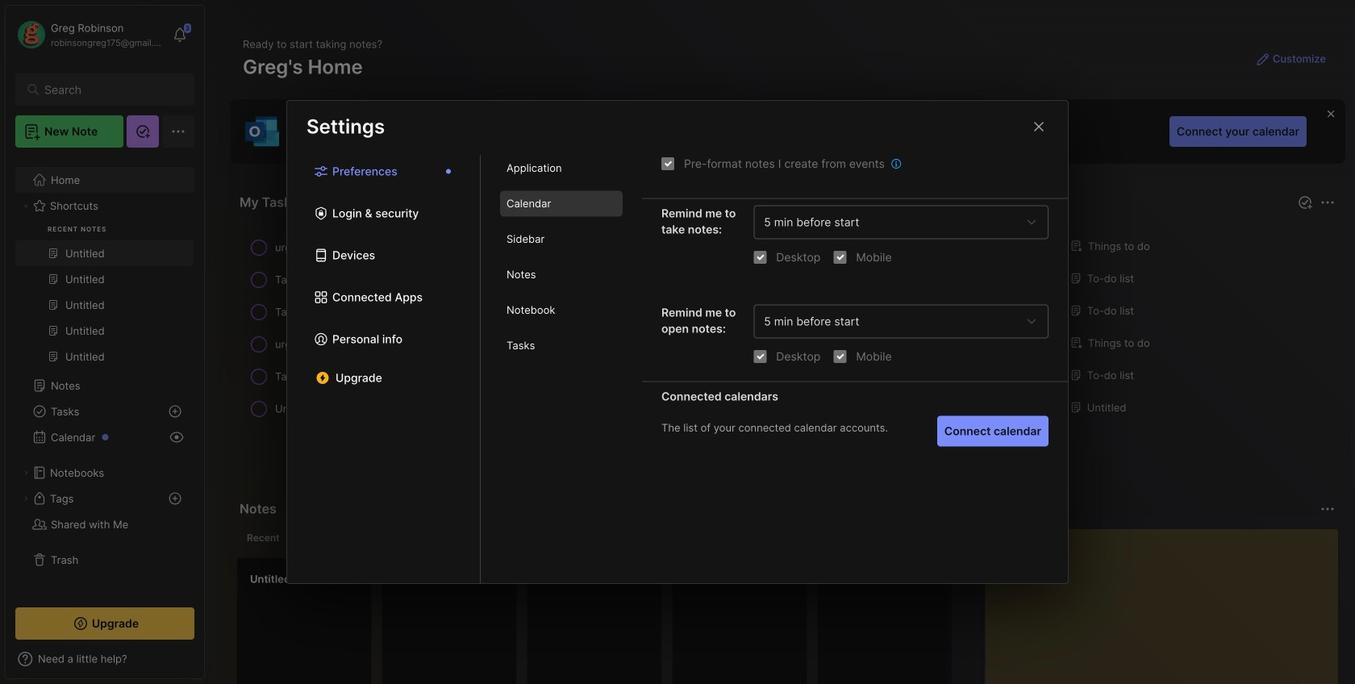 Task type: describe. For each thing, give the bounding box(es) containing it.
main element
[[0, 0, 210, 684]]

Remind me to open notes: text field
[[765, 315, 1021, 328]]

close image
[[1030, 117, 1049, 136]]

expand notebooks image
[[21, 468, 31, 478]]

Start writing… text field
[[999, 529, 1338, 684]]

1 row group from the top
[[236, 232, 1340, 425]]



Task type: locate. For each thing, give the bounding box(es) containing it.
tree inside 'main' element
[[6, 94, 204, 593]]

Remind me to take notes: text field
[[765, 215, 1021, 229]]

0 vertical spatial row group
[[236, 232, 1340, 425]]

tab
[[500, 155, 623, 181], [500, 191, 623, 217], [500, 226, 623, 252], [500, 262, 623, 288], [500, 297, 623, 323], [500, 333, 623, 359], [240, 529, 287, 548], [294, 529, 359, 548]]

new task image
[[1298, 195, 1314, 211]]

tab list
[[287, 155, 481, 584], [481, 155, 642, 584], [240, 529, 959, 548]]

none search field inside 'main' element
[[44, 80, 173, 99]]

row group
[[236, 232, 1340, 425], [236, 558, 1356, 684]]

None search field
[[44, 80, 173, 99]]

tree
[[6, 94, 204, 593]]

Search text field
[[44, 82, 173, 98]]

expand tags image
[[21, 494, 31, 504]]

1 vertical spatial row group
[[236, 558, 1356, 684]]

2 row group from the top
[[236, 558, 1356, 684]]

group inside tree
[[15, 120, 194, 379]]

Remind me to take notes: field
[[754, 205, 1049, 239]]

None checkbox
[[662, 157, 675, 170], [834, 251, 847, 264], [662, 157, 675, 170], [834, 251, 847, 264]]

Remind me to open notes: field
[[754, 305, 1049, 339]]

group
[[15, 120, 194, 379]]

None checkbox
[[754, 251, 767, 264], [754, 350, 767, 363], [834, 350, 847, 363], [754, 251, 767, 264], [754, 350, 767, 363], [834, 350, 847, 363]]



Task type: vqa. For each thing, say whether or not it's contained in the screenshot.
Remind me to open notes: text field
yes



